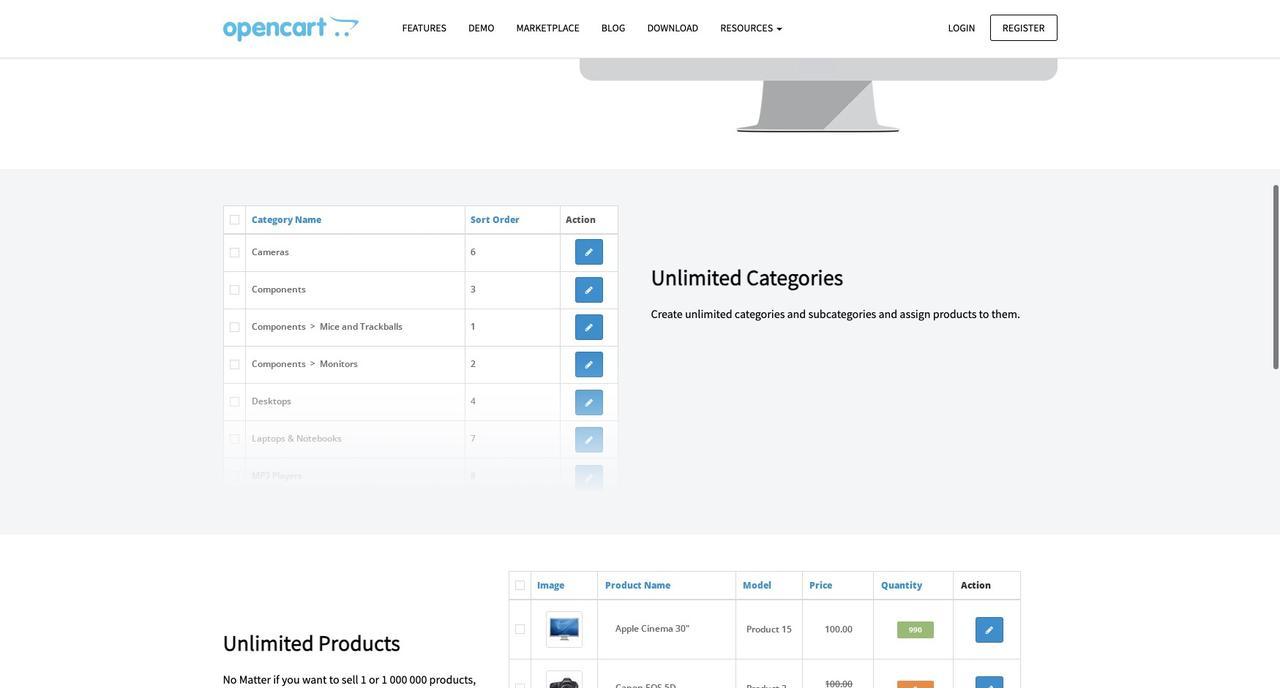 Task type: locate. For each thing, give the bounding box(es) containing it.
no
[[223, 671, 237, 686]]

1 vertical spatial unlimited
[[223, 628, 314, 656]]

0 horizontal spatial to
[[329, 671, 339, 686]]

marketplace link
[[505, 15, 591, 41]]

1 000 from the left
[[390, 671, 407, 686]]

1 horizontal spatial and
[[879, 305, 897, 320]]

000 left products,
[[410, 671, 427, 686]]

1 horizontal spatial 1
[[382, 671, 387, 686]]

products,
[[429, 671, 476, 686]]

and left assign
[[879, 305, 897, 320]]

to left them.
[[979, 305, 989, 320]]

blog link
[[591, 15, 636, 41]]

unlimited
[[651, 262, 742, 290], [223, 628, 314, 656]]

you
[[282, 671, 300, 686]]

1 right or
[[382, 671, 387, 686]]

000 right or
[[390, 671, 407, 686]]

0 horizontal spatial 1
[[361, 671, 366, 686]]

marketplace
[[516, 21, 580, 34]]

1 vertical spatial to
[[329, 671, 339, 686]]

000
[[390, 671, 407, 686], [410, 671, 427, 686]]

opencart - features image
[[223, 15, 358, 42]]

0 vertical spatial unlimited
[[651, 262, 742, 290]]

resources
[[720, 21, 775, 34]]

to left sell
[[329, 671, 339, 686]]

and
[[787, 305, 806, 320], [879, 305, 897, 320]]

unlimited for unlimited products
[[223, 628, 314, 656]]

unlimited up 'unlimited'
[[651, 262, 742, 290]]

0 horizontal spatial unlimited
[[223, 628, 314, 656]]

to inside no matter if you want to sell 1 or 1 000 000 products,
[[329, 671, 339, 686]]

0 horizontal spatial 000
[[390, 671, 407, 686]]

categories
[[735, 305, 785, 320]]

0 vertical spatial to
[[979, 305, 989, 320]]

features link
[[391, 15, 457, 41]]

and down categories
[[787, 305, 806, 320]]

register link
[[990, 14, 1057, 41]]

1 and from the left
[[787, 305, 806, 320]]

or
[[369, 671, 379, 686]]

products
[[933, 305, 977, 320]]

1 horizontal spatial unlimited
[[651, 262, 742, 290]]

unlimited up if
[[223, 628, 314, 656]]

to
[[979, 305, 989, 320], [329, 671, 339, 686]]

1 left or
[[361, 671, 366, 686]]

2 1 from the left
[[382, 671, 387, 686]]

0 horizontal spatial and
[[787, 305, 806, 320]]

1 horizontal spatial 000
[[410, 671, 427, 686]]

1
[[361, 671, 366, 686], [382, 671, 387, 686]]

sell
[[342, 671, 358, 686]]

blog
[[602, 21, 625, 34]]

register
[[1003, 21, 1045, 34]]



Task type: describe. For each thing, give the bounding box(es) containing it.
unlimited categories image
[[223, 204, 618, 497]]

features
[[402, 21, 446, 34]]

want
[[302, 671, 327, 686]]

subcategories
[[808, 305, 876, 320]]

products
[[318, 628, 400, 656]]

matter
[[239, 671, 271, 686]]

demo
[[468, 21, 494, 34]]

login link
[[936, 14, 988, 41]]

no matter if you want to sell 1 or 1 000 000 products,
[[223, 671, 476, 689]]

download
[[647, 21, 698, 34]]

them.
[[992, 305, 1020, 320]]

if
[[273, 671, 279, 686]]

demo link
[[457, 15, 505, 41]]

resources link
[[709, 15, 793, 41]]

2 and from the left
[[879, 305, 897, 320]]

download link
[[636, 15, 709, 41]]

login
[[948, 21, 975, 34]]

1 horizontal spatial to
[[979, 305, 989, 320]]

unlimited for unlimited categories
[[651, 262, 742, 290]]

categories
[[746, 262, 843, 290]]

unlimited categories
[[651, 262, 843, 290]]

1 1 from the left
[[361, 671, 366, 686]]

unlimited products image
[[508, 570, 1021, 689]]

assign
[[900, 305, 931, 320]]

create unlimited categories and subcategories and assign products to them.
[[651, 305, 1020, 320]]

free to download and use image
[[580, 0, 1057, 131]]

2 000 from the left
[[410, 671, 427, 686]]

create
[[651, 305, 683, 320]]

unlimited
[[685, 305, 732, 320]]

unlimited products
[[223, 628, 400, 656]]



Task type: vqa. For each thing, say whether or not it's contained in the screenshot.
Register link
yes



